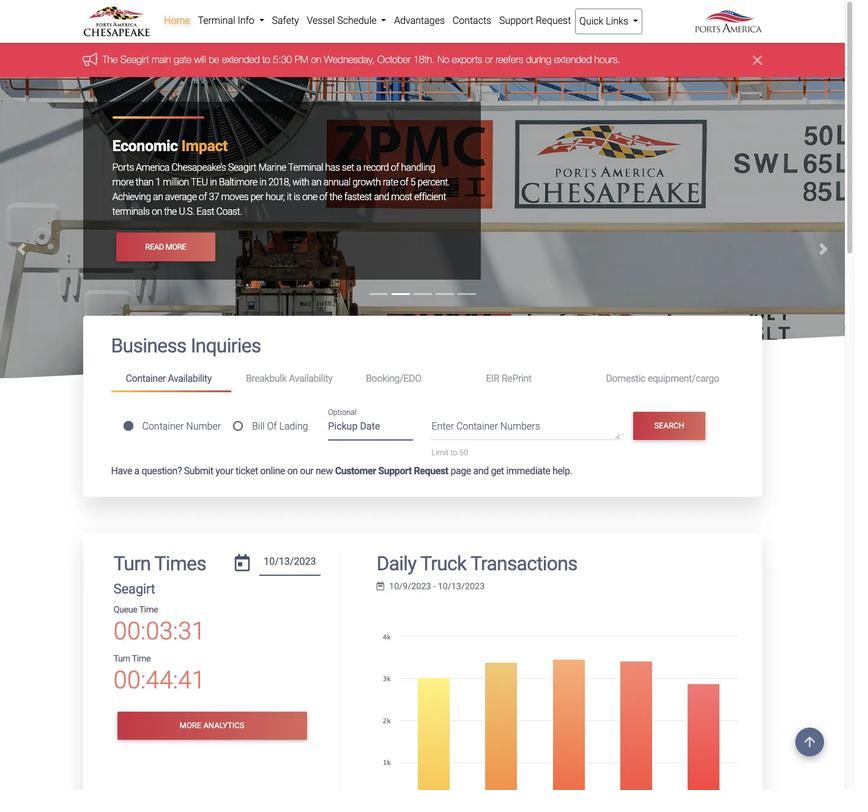 Task type: vqa. For each thing, say whether or not it's contained in the screenshot.
Chesapeake's
yes



Task type: describe. For each thing, give the bounding box(es) containing it.
u.s.
[[179, 206, 195, 218]]

50
[[460, 448, 468, 458]]

one
[[302, 191, 317, 203]]

of up rate
[[391, 162, 399, 174]]

annual
[[324, 177, 351, 188]]

customer support request link
[[335, 465, 449, 477]]

2 in from the left
[[260, 177, 266, 188]]

our
[[300, 465, 314, 477]]

of
[[267, 420, 277, 432]]

marine
[[259, 162, 286, 174]]

percent.
[[418, 177, 450, 188]]

most
[[391, 191, 412, 203]]

turn for turn time 00:44:41
[[114, 654, 130, 664]]

turn times
[[114, 552, 206, 575]]

economic
[[112, 137, 178, 155]]

00:44:41
[[114, 666, 205, 695]]

on inside ports america chesapeake's seagirt marine terminal has set a record of handling more than 1 million teu in baltimore in 2018,                         with an annual growth rate of 5 percent. achieving an average of 37 moves per hour, it is one of the fastest and most efficient terminals on the u.s. east coast.
[[152, 206, 162, 218]]

customer
[[335, 465, 376, 477]]

main
[[152, 54, 171, 65]]

contacts link
[[449, 9, 496, 33]]

ports
[[112, 162, 134, 174]]

info
[[238, 15, 255, 26]]

on inside main content
[[287, 465, 298, 477]]

coast.
[[216, 206, 242, 218]]

of left 5
[[400, 177, 409, 188]]

fastest
[[344, 191, 372, 203]]

more analytics link
[[117, 712, 307, 740]]

the seagirt main gate will be extended to 5:30 pm on wednesday, october 18th.  no exports or reefers during extended hours. alert
[[0, 43, 845, 77]]

bullhorn image
[[83, 53, 103, 66]]

vessel
[[307, 15, 335, 26]]

1 extended from the left
[[222, 54, 260, 65]]

more analytics
[[180, 721, 245, 731]]

1 in from the left
[[210, 177, 217, 188]]

1
[[156, 177, 161, 188]]

terminal info link
[[194, 9, 268, 33]]

times
[[155, 552, 206, 575]]

schedule
[[337, 15, 377, 26]]

record
[[363, 162, 389, 174]]

more
[[112, 177, 134, 188]]

on inside alert
[[311, 54, 322, 65]]

during
[[526, 54, 552, 65]]

0 vertical spatial more
[[166, 242, 186, 252]]

1 horizontal spatial an
[[312, 177, 322, 188]]

october
[[378, 54, 411, 65]]

2018,
[[269, 177, 291, 188]]

limit to 50
[[432, 448, 468, 458]]

or
[[485, 54, 493, 65]]

gate
[[174, 54, 192, 65]]

support inside main content
[[378, 465, 412, 477]]

search
[[655, 421, 685, 430]]

advantages
[[394, 15, 445, 26]]

availability for container availability
[[168, 373, 212, 385]]

economic engine image
[[0, 77, 845, 442]]

queue
[[114, 605, 137, 615]]

limit
[[432, 448, 449, 458]]

availability for breakbulk availability
[[289, 373, 333, 385]]

numbers
[[501, 421, 540, 432]]

domestic
[[606, 373, 646, 385]]

it
[[287, 191, 292, 203]]

to inside main content
[[451, 448, 458, 458]]

safety link
[[268, 9, 303, 33]]

advantages link
[[391, 9, 449, 33]]

eir
[[486, 373, 500, 385]]

hour,
[[266, 191, 285, 203]]

get
[[491, 465, 504, 477]]

million
[[163, 177, 189, 188]]

chesapeake's
[[172, 162, 226, 174]]

achieving
[[112, 191, 151, 203]]

breakbulk
[[246, 373, 287, 385]]

to inside alert
[[263, 54, 270, 65]]

search button
[[634, 412, 706, 440]]

analytics
[[203, 721, 245, 731]]

baltimore
[[219, 177, 257, 188]]

number
[[186, 420, 221, 432]]

average
[[165, 191, 197, 203]]

links
[[606, 15, 629, 27]]

2 extended from the left
[[554, 54, 592, 65]]

37
[[209, 191, 219, 203]]

1 vertical spatial an
[[153, 191, 163, 203]]

have a question? submit your ticket online on our new customer support request page and get immediate help.
[[111, 465, 573, 477]]

daily truck transactions
[[377, 552, 578, 575]]

online
[[260, 465, 285, 477]]

main content containing 00:03:31
[[74, 316, 772, 790]]

time for 00:44:41
[[132, 654, 151, 664]]

east
[[197, 206, 214, 218]]

inquiries
[[191, 335, 261, 358]]

moves
[[221, 191, 249, 203]]

lading
[[279, 420, 308, 432]]

0 horizontal spatial a
[[134, 465, 140, 477]]

bill of lading
[[252, 420, 308, 432]]

-
[[434, 582, 436, 592]]

america
[[136, 162, 169, 174]]

per
[[251, 191, 264, 203]]

terminal inside "terminal info" link
[[198, 15, 235, 26]]

1 vertical spatial more
[[180, 721, 202, 731]]

be
[[209, 54, 219, 65]]

seagirt inside the seagirt main gate will be extended to 5:30 pm on wednesday, october 18th.  no exports or reefers during extended hours. alert
[[121, 54, 149, 65]]

go to top image
[[796, 728, 825, 757]]

set
[[342, 162, 354, 174]]

handling
[[401, 162, 436, 174]]

quick
[[580, 15, 604, 27]]

Optional text field
[[328, 417, 414, 441]]

5
[[411, 177, 416, 188]]

enter container numbers
[[432, 421, 540, 432]]



Task type: locate. For each thing, give the bounding box(es) containing it.
daily
[[377, 552, 417, 575]]

and down rate
[[374, 191, 389, 203]]

queue time 00:03:31
[[114, 605, 205, 646]]

terminal inside ports america chesapeake's seagirt marine terminal has set a record of handling more than 1 million teu in baltimore in 2018,                         with an annual growth rate of 5 percent. achieving an average of 37 moves per hour, it is one of the fastest and most efficient terminals on the u.s. east coast.
[[288, 162, 323, 174]]

vessel schedule link
[[303, 9, 391, 33]]

calendar week image
[[377, 582, 385, 591]]

availability down business inquiries
[[168, 373, 212, 385]]

the
[[330, 191, 342, 203], [164, 206, 177, 218]]

container for container number
[[142, 420, 184, 432]]

1 vertical spatial terminal
[[288, 162, 323, 174]]

immediate
[[507, 465, 551, 477]]

a inside ports america chesapeake's seagirt marine terminal has set a record of handling more than 1 million teu in baltimore in 2018,                         with an annual growth rate of 5 percent. achieving an average of 37 moves per hour, it is one of the fastest and most efficient terminals on the u.s. east coast.
[[356, 162, 361, 174]]

0 vertical spatial a
[[356, 162, 361, 174]]

on right pm
[[311, 54, 322, 65]]

1 horizontal spatial and
[[474, 465, 489, 477]]

container up 50
[[457, 421, 498, 432]]

page
[[451, 465, 471, 477]]

eir reprint
[[486, 373, 532, 385]]

1 horizontal spatial on
[[287, 465, 298, 477]]

seagirt inside ports america chesapeake's seagirt marine terminal has set a record of handling more than 1 million teu in baltimore in 2018,                         with an annual growth rate of 5 percent. achieving an average of 37 moves per hour, it is one of the fastest and most efficient terminals on the u.s. east coast.
[[228, 162, 257, 174]]

support up "reefers"
[[500, 15, 534, 26]]

0 vertical spatial to
[[263, 54, 270, 65]]

and
[[374, 191, 389, 203], [474, 465, 489, 477]]

home
[[164, 15, 190, 26]]

will
[[194, 54, 206, 65]]

more right read
[[166, 242, 186, 252]]

more
[[166, 242, 186, 252], [180, 721, 202, 731]]

efficient
[[415, 191, 446, 203]]

1 vertical spatial to
[[451, 448, 458, 458]]

to left 50
[[451, 448, 458, 458]]

0 horizontal spatial to
[[263, 54, 270, 65]]

on left our
[[287, 465, 298, 477]]

in right teu
[[210, 177, 217, 188]]

container down business
[[126, 373, 166, 385]]

0 vertical spatial support
[[500, 15, 534, 26]]

10/9/2023
[[389, 582, 431, 592]]

1 vertical spatial on
[[152, 206, 162, 218]]

an
[[312, 177, 322, 188], [153, 191, 163, 203]]

0 vertical spatial the
[[330, 191, 342, 203]]

has
[[325, 162, 340, 174]]

help.
[[553, 465, 573, 477]]

time right queue
[[139, 605, 158, 615]]

2 horizontal spatial on
[[311, 54, 322, 65]]

1 vertical spatial time
[[132, 654, 151, 664]]

a right have
[[134, 465, 140, 477]]

booking/edo link
[[351, 368, 472, 390]]

0 horizontal spatial request
[[414, 465, 449, 477]]

seagirt up baltimore
[[228, 162, 257, 174]]

in up per
[[260, 177, 266, 188]]

1 horizontal spatial availability
[[289, 373, 333, 385]]

0 vertical spatial terminal
[[198, 15, 235, 26]]

on right terminals
[[152, 206, 162, 218]]

seagirt right the the in the left of the page
[[121, 54, 149, 65]]

optional
[[328, 408, 357, 417]]

request left quick
[[536, 15, 571, 26]]

home link
[[160, 9, 194, 33]]

1 horizontal spatial to
[[451, 448, 458, 458]]

the seagirt main gate will be extended to 5:30 pm on wednesday, october 18th.  no exports or reefers during extended hours. link
[[103, 54, 621, 65]]

than
[[136, 177, 154, 188]]

0 vertical spatial turn
[[114, 552, 151, 575]]

1 vertical spatial request
[[414, 465, 449, 477]]

2 turn from the top
[[114, 654, 130, 664]]

container for container availability
[[126, 373, 166, 385]]

equipment/cargo
[[648, 373, 720, 385]]

0 horizontal spatial extended
[[222, 54, 260, 65]]

1 horizontal spatial support
[[500, 15, 534, 26]]

calendar day image
[[235, 554, 250, 572]]

an right with
[[312, 177, 322, 188]]

wednesday,
[[324, 54, 375, 65]]

1 horizontal spatial terminal
[[288, 162, 323, 174]]

enter
[[432, 421, 454, 432]]

2 vertical spatial on
[[287, 465, 298, 477]]

0 horizontal spatial an
[[153, 191, 163, 203]]

2 availability from the left
[[289, 373, 333, 385]]

of right "one"
[[320, 191, 328, 203]]

the seagirt main gate will be extended to 5:30 pm on wednesday, october 18th.  no exports or reefers during extended hours.
[[103, 54, 621, 65]]

quick links
[[580, 15, 631, 27]]

2 vertical spatial seagirt
[[114, 581, 155, 597]]

a right set
[[356, 162, 361, 174]]

more left analytics
[[180, 721, 202, 731]]

availability
[[168, 373, 212, 385], [289, 373, 333, 385]]

time inside turn time 00:44:41
[[132, 654, 151, 664]]

and left get
[[474, 465, 489, 477]]

availability right breakbulk
[[289, 373, 333, 385]]

support request
[[500, 15, 571, 26]]

in
[[210, 177, 217, 188], [260, 177, 266, 188]]

extended right be
[[222, 54, 260, 65]]

turn inside turn time 00:44:41
[[114, 654, 130, 664]]

1 horizontal spatial extended
[[554, 54, 592, 65]]

impact
[[182, 137, 228, 155]]

and inside ports america chesapeake's seagirt marine terminal has set a record of handling more than 1 million teu in baltimore in 2018,                         with an annual growth rate of 5 percent. achieving an average of 37 moves per hour, it is one of the fastest and most efficient terminals on the u.s. east coast.
[[374, 191, 389, 203]]

1 vertical spatial and
[[474, 465, 489, 477]]

safety
[[272, 15, 299, 26]]

container number
[[142, 420, 221, 432]]

business
[[111, 335, 186, 358]]

turn up queue
[[114, 552, 151, 575]]

the left u.s.
[[164, 206, 177, 218]]

teu
[[191, 177, 208, 188]]

booking/edo
[[366, 373, 422, 385]]

turn up the 00:44:41
[[114, 654, 130, 664]]

terminal left info
[[198, 15, 235, 26]]

0 horizontal spatial in
[[210, 177, 217, 188]]

time inside queue time 00:03:31
[[139, 605, 158, 615]]

1 vertical spatial turn
[[114, 654, 130, 664]]

seagirt
[[121, 54, 149, 65], [228, 162, 257, 174], [114, 581, 155, 597]]

an down the 1
[[153, 191, 163, 203]]

a
[[356, 162, 361, 174], [134, 465, 140, 477]]

extended right during
[[554, 54, 592, 65]]

your
[[216, 465, 234, 477]]

to left 5:30
[[263, 54, 270, 65]]

1 vertical spatial a
[[134, 465, 140, 477]]

0 horizontal spatial the
[[164, 206, 177, 218]]

container left number
[[142, 420, 184, 432]]

0 horizontal spatial availability
[[168, 373, 212, 385]]

main content
[[74, 316, 772, 790]]

support
[[500, 15, 534, 26], [378, 465, 412, 477]]

have
[[111, 465, 132, 477]]

growth
[[353, 177, 381, 188]]

container inside "link"
[[126, 373, 166, 385]]

0 horizontal spatial and
[[374, 191, 389, 203]]

turn for turn times
[[114, 552, 151, 575]]

of left 37
[[199, 191, 207, 203]]

18th.
[[414, 54, 435, 65]]

contacts
[[453, 15, 492, 26]]

read more
[[145, 242, 186, 252]]

0 horizontal spatial support
[[378, 465, 412, 477]]

10/13/2023
[[438, 582, 485, 592]]

request
[[536, 15, 571, 26], [414, 465, 449, 477]]

time up the 00:44:41
[[132, 654, 151, 664]]

economic impact
[[112, 137, 228, 155]]

support right customer
[[378, 465, 412, 477]]

0 vertical spatial time
[[139, 605, 158, 615]]

request down limit
[[414, 465, 449, 477]]

0 horizontal spatial on
[[152, 206, 162, 218]]

business inquiries
[[111, 335, 261, 358]]

eir reprint link
[[472, 368, 592, 390]]

on
[[311, 54, 322, 65], [152, 206, 162, 218], [287, 465, 298, 477]]

ports america chesapeake's seagirt marine terminal has set a record of handling more than 1 million teu in baltimore in 2018,                         with an annual growth rate of 5 percent. achieving an average of 37 moves per hour, it is one of the fastest and most efficient terminals on the u.s. east coast.
[[112, 162, 450, 218]]

reefers
[[496, 54, 524, 65]]

availability inside "link"
[[168, 373, 212, 385]]

hours.
[[595, 54, 621, 65]]

time for 00:03:31
[[139, 605, 158, 615]]

truck
[[421, 552, 467, 575]]

time
[[139, 605, 158, 615], [132, 654, 151, 664]]

1 horizontal spatial request
[[536, 15, 571, 26]]

0 vertical spatial request
[[536, 15, 571, 26]]

question?
[[142, 465, 182, 477]]

0 vertical spatial seagirt
[[121, 54, 149, 65]]

1 turn from the top
[[114, 552, 151, 575]]

support request link
[[496, 9, 575, 33]]

the down annual on the left of the page
[[330, 191, 342, 203]]

no
[[438, 54, 450, 65]]

Enter Container Numbers text field
[[432, 420, 621, 440]]

container availability
[[126, 373, 212, 385]]

1 vertical spatial support
[[378, 465, 412, 477]]

pm
[[295, 54, 309, 65]]

close image
[[753, 53, 763, 68]]

1 horizontal spatial the
[[330, 191, 342, 203]]

terminal up with
[[288, 162, 323, 174]]

1 vertical spatial the
[[164, 206, 177, 218]]

None text field
[[259, 552, 321, 576]]

rate
[[383, 177, 398, 188]]

breakbulk availability link
[[231, 368, 351, 390]]

of
[[391, 162, 399, 174], [400, 177, 409, 188], [199, 191, 207, 203], [320, 191, 328, 203]]

1 vertical spatial seagirt
[[228, 162, 257, 174]]

domestic equipment/cargo
[[606, 373, 720, 385]]

seagirt up queue
[[114, 581, 155, 597]]

1 horizontal spatial in
[[260, 177, 266, 188]]

terminal info
[[198, 15, 257, 26]]

vessel schedule
[[307, 15, 379, 26]]

0 vertical spatial an
[[312, 177, 322, 188]]

5:30
[[273, 54, 292, 65]]

0 vertical spatial on
[[311, 54, 322, 65]]

1 horizontal spatial a
[[356, 162, 361, 174]]

1 availability from the left
[[168, 373, 212, 385]]

0 horizontal spatial terminal
[[198, 15, 235, 26]]

to
[[263, 54, 270, 65], [451, 448, 458, 458]]

with
[[293, 177, 310, 188]]

is
[[294, 191, 300, 203]]

quick links link
[[575, 9, 643, 34]]

turn
[[114, 552, 151, 575], [114, 654, 130, 664]]

turn time 00:44:41
[[114, 654, 205, 695]]

seagirt inside main content
[[114, 581, 155, 597]]

0 vertical spatial and
[[374, 191, 389, 203]]



